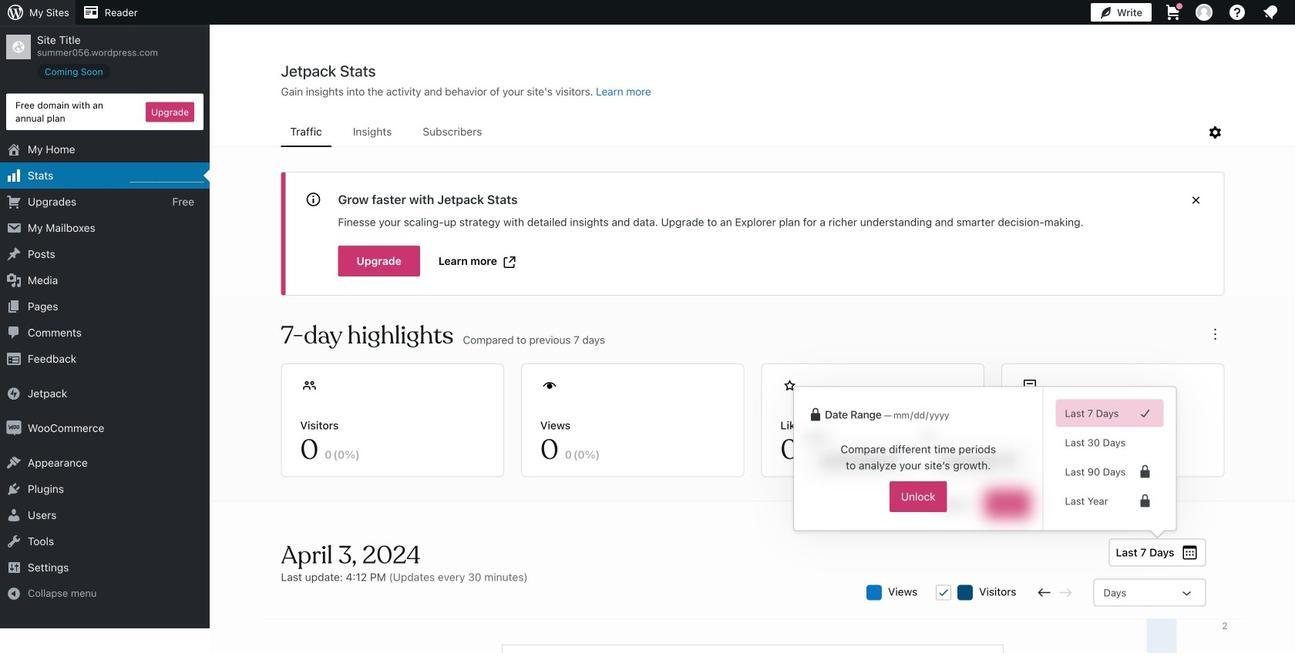 Task type: describe. For each thing, give the bounding box(es) containing it.
my profile image
[[1196, 4, 1213, 21]]

my shopping cart image
[[1164, 3, 1183, 22]]

menu inside the jetpack stats main content
[[281, 118, 1206, 147]]

2 list item from the top
[[1288, 223, 1295, 280]]

help image
[[1228, 3, 1247, 22]]

1 list item from the top
[[1288, 151, 1295, 223]]



Task type: vqa. For each thing, say whether or not it's contained in the screenshot.
search field
no



Task type: locate. For each thing, give the bounding box(es) containing it.
none checkbox inside the jetpack stats main content
[[936, 586, 952, 601]]

0 vertical spatial img image
[[6, 386, 22, 402]]

list item
[[1288, 151, 1295, 223], [1288, 223, 1295, 280]]

highest hourly views 0 image
[[130, 173, 204, 183]]

img image
[[6, 386, 22, 402], [6, 421, 22, 436]]

menu
[[281, 118, 1206, 147]]

close image
[[1187, 191, 1205, 210]]

1 img image from the top
[[6, 386, 22, 402]]

jetpack stats main content
[[210, 61, 1295, 654]]

1 vertical spatial img image
[[6, 421, 22, 436]]

manage your notifications image
[[1261, 3, 1280, 22]]

tooltip
[[786, 387, 1177, 539]]

None date field
[[892, 408, 973, 423], [806, 444, 912, 478], [924, 444, 1030, 478], [892, 408, 973, 423], [806, 444, 912, 478], [924, 444, 1030, 478]]

2 img image from the top
[[6, 421, 22, 436]]

None checkbox
[[936, 586, 952, 601]]



